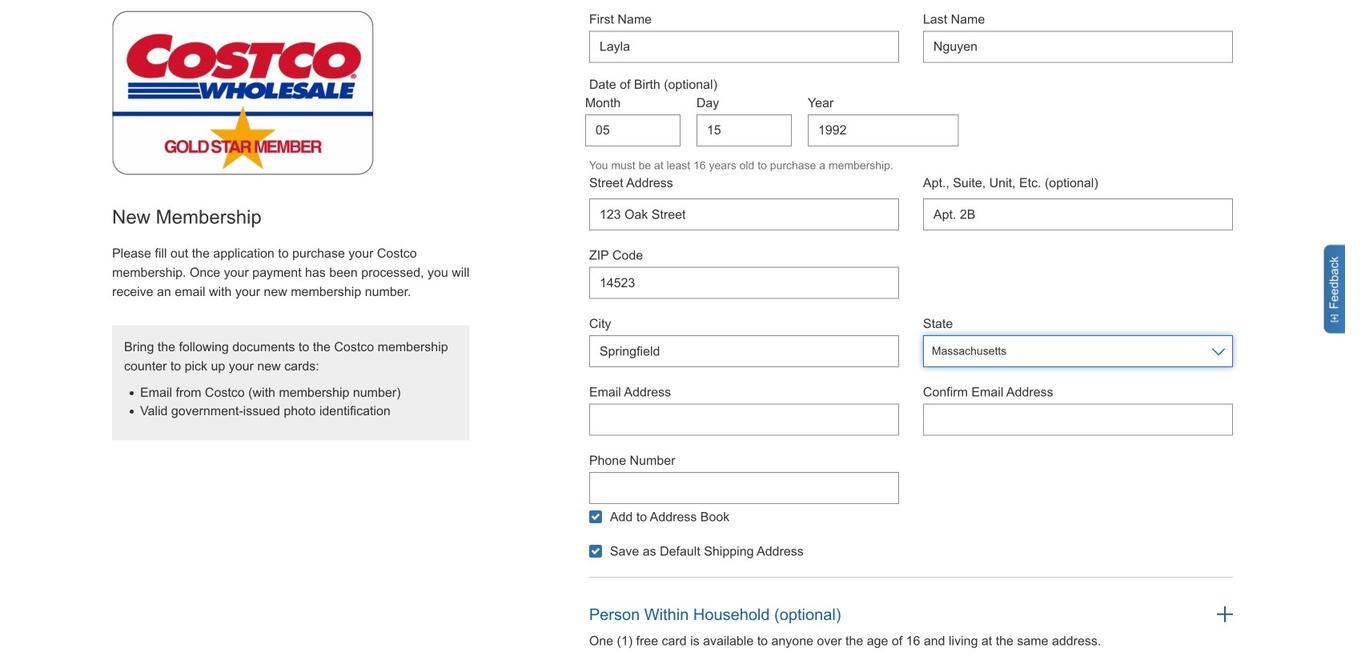 Task type: vqa. For each thing, say whether or not it's contained in the screenshot.
specifications
no



Task type: locate. For each thing, give the bounding box(es) containing it.
None text field
[[589, 31, 899, 63], [923, 31, 1233, 63], [589, 199, 899, 231], [923, 199, 1233, 231], [589, 336, 899, 368], [589, 473, 899, 505], [589, 31, 899, 63], [923, 31, 1233, 63], [589, 199, 899, 231], [923, 199, 1233, 231], [589, 336, 899, 368], [589, 473, 899, 505]]

None email field
[[589, 404, 899, 436], [923, 404, 1233, 436], [589, 404, 899, 436], [923, 404, 1233, 436]]

None text field
[[589, 267, 899, 299]]

costco gold star membership card image
[[112, 10, 374, 175]]

DD text field
[[697, 114, 792, 146]]



Task type: describe. For each thing, give the bounding box(es) containing it.
MM text field
[[585, 114, 681, 146]]

YYYY text field
[[808, 114, 959, 146]]



